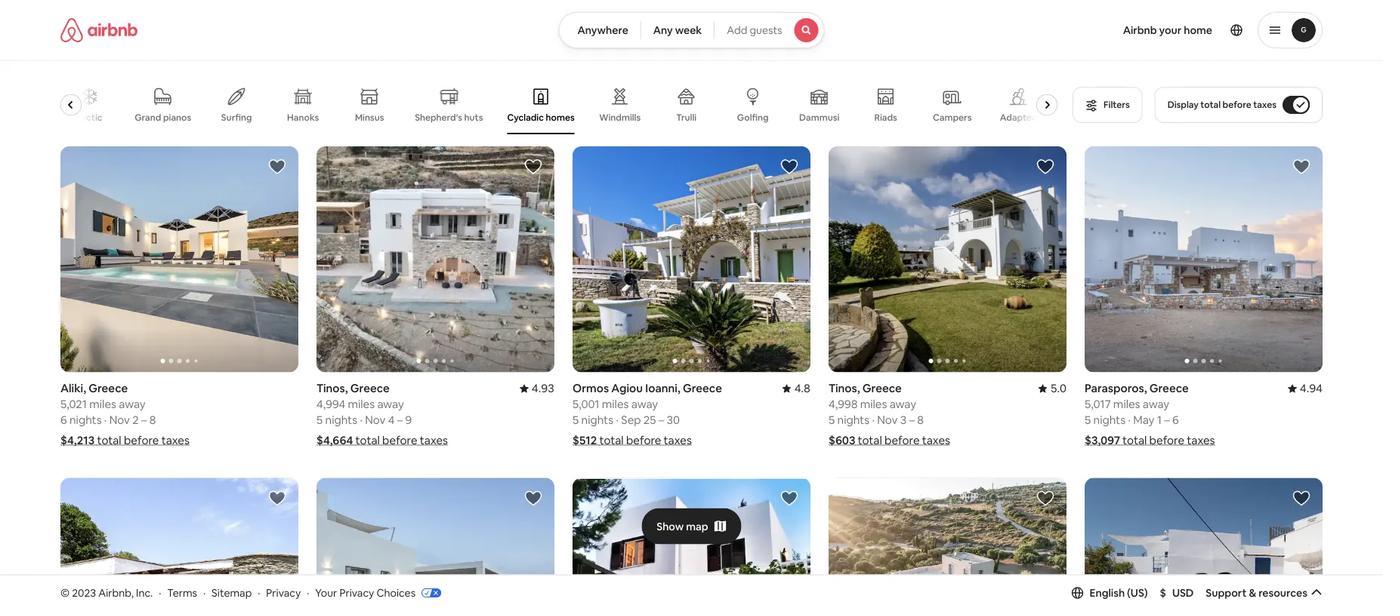 Task type: vqa. For each thing, say whether or not it's contained in the screenshot.


Task type: describe. For each thing, give the bounding box(es) containing it.
5 for 5,017 miles away
[[1085, 413, 1091, 428]]

tinos, greece 4,994 miles away 5 nights · nov 4 – 9 $4,664 total before taxes
[[317, 381, 448, 448]]

add to wishlist: tinos, greece image for 5.0
[[1036, 158, 1055, 176]]

hanoks
[[287, 112, 319, 124]]

– for $3,097
[[1164, 413, 1170, 428]]

5,021
[[60, 397, 87, 412]]

total inside button
[[1201, 99, 1221, 111]]

arctic
[[77, 112, 103, 124]]

profile element
[[843, 0, 1323, 60]]

cycladic homes
[[508, 112, 575, 124]]

add to wishlist: strapodi, greece image
[[1036, 490, 1055, 508]]

$512
[[573, 433, 597, 448]]

pianos
[[163, 112, 192, 124]]

· left privacy link
[[258, 587, 260, 600]]

airbnb,
[[98, 587, 134, 600]]

$3,097
[[1085, 433, 1120, 448]]

support & resources button
[[1206, 587, 1323, 600]]

before inside button
[[1223, 99, 1251, 111]]

parasporos,
[[1085, 381, 1147, 396]]

sep
[[621, 413, 641, 428]]

terms · sitemap · privacy ·
[[167, 587, 309, 600]]

choices
[[376, 587, 416, 600]]

add to wishlist: tinos, greece image for 4.93
[[524, 158, 542, 176]]

dammusi
[[800, 112, 840, 124]]

– for $4,213
[[141, 413, 147, 428]]

your
[[315, 587, 337, 600]]

4.8 out of 5 average rating image
[[782, 381, 811, 396]]

anywhere button
[[559, 12, 641, 48]]

golfing
[[737, 112, 769, 124]]

add to wishlist: ormos agiou ioanni, greece image
[[780, 158, 798, 176]]

4.8
[[794, 381, 811, 396]]

taxes for parasporos, greece 5,017 miles away 5 nights · may 1 – 6 $3,097 total before taxes
[[1187, 433, 1215, 448]]

agiou
[[611, 381, 643, 396]]

$603
[[829, 433, 855, 448]]

©
[[60, 587, 70, 600]]

airbnb your home
[[1123, 23, 1212, 37]]

· inside tinos, greece 4,994 miles away 5 nights · nov 4 – 9 $4,664 total before taxes
[[360, 413, 362, 428]]

5.0
[[1050, 381, 1067, 396]]

add to wishlist: aliki, greece image
[[268, 158, 286, 176]]

3
[[900, 413, 907, 428]]

5,017
[[1085, 397, 1111, 412]]

miles for 4,994
[[348, 397, 375, 412]]

$4,664
[[317, 433, 353, 448]]

terms link
[[167, 587, 197, 600]]

sitemap
[[212, 587, 252, 600]]

tinos, for 4,998
[[829, 381, 860, 396]]

parasporos, greece 5,017 miles away 5 nights · may 1 – 6 $3,097 total before taxes
[[1085, 381, 1215, 448]]

tinos, greece 4,998 miles away 5 nights · nov 3 – 8 $603 total before taxes
[[829, 381, 950, 448]]

grand
[[135, 112, 162, 124]]

total for tinos, greece 4,998 miles away 5 nights · nov 3 – 8 $603 total before taxes
[[858, 433, 882, 448]]

total inside 'ormos agiou ioanni, greece 5,001 miles away 5 nights · sep 25 – 30 $512 total before taxes'
[[599, 433, 624, 448]]

away for 4,998
[[890, 397, 916, 412]]

taxes for tinos, greece 4,998 miles away 5 nights · nov 3 – 8 $603 total before taxes
[[922, 433, 950, 448]]

ormos agiou ioanni, greece 5,001 miles away 5 nights · sep 25 – 30 $512 total before taxes
[[573, 381, 722, 448]]

add guests
[[727, 23, 782, 37]]

guests
[[750, 23, 782, 37]]

add to wishlist: paros, greece image
[[1292, 490, 1311, 508]]

sitemap link
[[212, 587, 252, 600]]

may
[[1133, 413, 1154, 428]]

huts
[[465, 112, 483, 123]]

25
[[643, 413, 656, 428]]

greece for 5,017
[[1149, 381, 1189, 396]]

30
[[667, 413, 680, 428]]

taxes for tinos, greece 4,994 miles away 5 nights · nov 4 – 9 $4,664 total before taxes
[[420, 433, 448, 448]]

english
[[1090, 587, 1125, 600]]

shepherd's huts
[[415, 112, 483, 123]]

any
[[653, 23, 673, 37]]

greece for 4,994
[[350, 381, 390, 396]]

5 for 4,994 miles away
[[317, 413, 323, 428]]

display total before taxes
[[1168, 99, 1277, 111]]

4,994
[[317, 397, 345, 412]]

before for aliki, greece 5,021 miles away 6 nights · nov 2 – 8 $4,213 total before taxes
[[124, 433, 159, 448]]

· left your
[[307, 587, 309, 600]]

display total before taxes button
[[1155, 87, 1323, 123]]

riads
[[875, 112, 898, 124]]

campers
[[933, 112, 972, 124]]

6 inside parasporos, greece 5,017 miles away 5 nights · may 1 – 6 $3,097 total before taxes
[[1172, 413, 1179, 428]]

add
[[727, 23, 747, 37]]

homes
[[546, 112, 575, 124]]

ormos
[[573, 381, 609, 396]]

1
[[1157, 413, 1162, 428]]

aliki,
[[60, 381, 86, 396]]

$4,213
[[60, 433, 95, 448]]

your privacy choices
[[315, 587, 416, 600]]

&
[[1249, 587, 1256, 600]]

usd
[[1172, 587, 1194, 600]]

add to wishlist: fthiotida, greece image
[[780, 490, 798, 508]]

tinos, for 4,994
[[317, 381, 348, 396]]

miles for 5,017
[[1113, 397, 1140, 412]]

– for $603
[[909, 413, 915, 428]]

5 for 4,998 miles away
[[829, 413, 835, 428]]



Task type: locate. For each thing, give the bounding box(es) containing it.
– inside 'ormos agiou ioanni, greece 5,001 miles away 5 nights · sep 25 – 30 $512 total before taxes'
[[659, 413, 664, 428]]

inc.
[[136, 587, 153, 600]]

5 inside the tinos, greece 4,998 miles away 5 nights · nov 3 – 8 $603 total before taxes
[[829, 413, 835, 428]]

© 2023 airbnb, inc. ·
[[60, 587, 161, 600]]

ioanni,
[[645, 381, 680, 396]]

show map button
[[642, 509, 742, 545]]

miles for 5,021
[[89, 397, 116, 412]]

nov for 3
[[877, 413, 898, 428]]

away inside parasporos, greece 5,017 miles away 5 nights · may 1 – 6 $3,097 total before taxes
[[1143, 397, 1169, 412]]

greece
[[89, 381, 128, 396], [350, 381, 390, 396], [683, 381, 722, 396], [862, 381, 902, 396], [1149, 381, 1189, 396]]

add to wishlist: parasporos, greece image
[[1292, 158, 1311, 176]]

english (us)
[[1090, 587, 1148, 600]]

1 6 from the left
[[60, 413, 67, 428]]

away
[[119, 397, 146, 412], [377, 397, 404, 412], [631, 397, 658, 412], [890, 397, 916, 412], [1143, 397, 1169, 412]]

taxes inside parasporos, greece 5,017 miles away 5 nights · may 1 – 6 $3,097 total before taxes
[[1187, 433, 1215, 448]]

3 nov from the left
[[877, 413, 898, 428]]

home
[[1184, 23, 1212, 37]]

1 – from the left
[[141, 413, 147, 428]]

before down 1
[[1149, 433, 1184, 448]]

taxes inside 'ormos agiou ioanni, greece 5,001 miles away 5 nights · sep 25 – 30 $512 total before taxes'
[[664, 433, 692, 448]]

greece up 1
[[1149, 381, 1189, 396]]

(us)
[[1127, 587, 1148, 600]]

before down the 25
[[626, 433, 661, 448]]

nights down 5,017
[[1093, 413, 1126, 428]]

away for 5,017
[[1143, 397, 1169, 412]]

4
[[388, 413, 395, 428]]

nights inside 'ormos agiou ioanni, greece 5,001 miles away 5 nights · sep 25 – 30 $512 total before taxes'
[[581, 413, 613, 428]]

add guests button
[[714, 12, 825, 48]]

5 – from the left
[[1164, 413, 1170, 428]]

6 down 5,021
[[60, 413, 67, 428]]

minsus
[[355, 112, 384, 124]]

away inside tinos, greece 4,994 miles away 5 nights · nov 4 – 9 $4,664 total before taxes
[[377, 397, 404, 412]]

3 miles from the left
[[602, 397, 629, 412]]

resources
[[1259, 587, 1308, 600]]

add to wishlist: tinos, greece image
[[524, 158, 542, 176], [1036, 158, 1055, 176]]

taxes for aliki, greece 5,021 miles away 6 nights · nov 2 – 8 $4,213 total before taxes
[[161, 433, 190, 448]]

away for 5,021
[[119, 397, 146, 412]]

terms
[[167, 587, 197, 600]]

shepherd's
[[415, 112, 463, 123]]

– inside the aliki, greece 5,021 miles away 6 nights · nov 2 – 8 $4,213 total before taxes
[[141, 413, 147, 428]]

4,998
[[829, 397, 858, 412]]

3 nights from the left
[[581, 413, 613, 428]]

add to wishlist: κεα, greece image
[[268, 490, 286, 508]]

before for tinos, greece 4,994 miles away 5 nights · nov 4 – 9 $4,664 total before taxes
[[382, 433, 417, 448]]

None search field
[[559, 12, 825, 48]]

6 inside the aliki, greece 5,021 miles away 6 nights · nov 2 – 8 $4,213 total before taxes
[[60, 413, 67, 428]]

1 add to wishlist: tinos, greece image from the left
[[524, 158, 542, 176]]

nights inside the tinos, greece 4,998 miles away 5 nights · nov 3 – 8 $603 total before taxes
[[837, 413, 870, 428]]

adapted
[[1000, 112, 1038, 124]]

2 greece from the left
[[350, 381, 390, 396]]

nights inside the aliki, greece 5,021 miles away 6 nights · nov 2 – 8 $4,213 total before taxes
[[70, 413, 102, 428]]

nights down 5,001
[[581, 413, 613, 428]]

nov left the 2
[[109, 413, 130, 428]]

total inside the tinos, greece 4,998 miles away 5 nights · nov 3 – 8 $603 total before taxes
[[858, 433, 882, 448]]

greece for 4,998
[[862, 381, 902, 396]]

0 horizontal spatial 6
[[60, 413, 67, 428]]

9
[[405, 413, 412, 428]]

before inside parasporos, greece 5,017 miles away 5 nights · may 1 – 6 $3,097 total before taxes
[[1149, 433, 1184, 448]]

tinos, inside the tinos, greece 4,998 miles away 5 nights · nov 3 – 8 $603 total before taxes
[[829, 381, 860, 396]]

– right 3
[[909, 413, 915, 428]]

5 miles from the left
[[1113, 397, 1140, 412]]

taxes inside tinos, greece 4,994 miles away 5 nights · nov 4 – 9 $4,664 total before taxes
[[420, 433, 448, 448]]

5 away from the left
[[1143, 397, 1169, 412]]

miles inside parasporos, greece 5,017 miles away 5 nights · may 1 – 6 $3,097 total before taxes
[[1113, 397, 1140, 412]]

total down may
[[1123, 433, 1147, 448]]

before down the 2
[[124, 433, 159, 448]]

5,001
[[573, 397, 599, 412]]

before down 4
[[382, 433, 417, 448]]

away up the 2
[[119, 397, 146, 412]]

nov for 4
[[365, 413, 386, 428]]

5 nights from the left
[[1093, 413, 1126, 428]]

5 down 4,998 at right
[[829, 413, 835, 428]]

add to wishlist: tinos, greece image down cycladic
[[524, 158, 542, 176]]

privacy left your
[[266, 587, 301, 600]]

greece right "aliki,"
[[89, 381, 128, 396]]

8 for 2
[[149, 413, 156, 428]]

add to wishlist: paros, greece image
[[524, 490, 542, 508]]

greece inside the tinos, greece 4,998 miles away 5 nights · nov 3 – 8 $603 total before taxes
[[862, 381, 902, 396]]

2 add to wishlist: tinos, greece image from the left
[[1036, 158, 1055, 176]]

add to wishlist: tinos, greece image down adapted
[[1036, 158, 1055, 176]]

away up 4
[[377, 397, 404, 412]]

nights inside parasporos, greece 5,017 miles away 5 nights · may 1 – 6 $3,097 total before taxes
[[1093, 413, 1126, 428]]

– inside the tinos, greece 4,998 miles away 5 nights · nov 3 – 8 $603 total before taxes
[[909, 413, 915, 428]]

map
[[686, 520, 708, 534]]

nights down 5,021
[[70, 413, 102, 428]]

– for $4,664
[[397, 413, 403, 428]]

nov for 2
[[109, 413, 130, 428]]

1 away from the left
[[119, 397, 146, 412]]

5 inside parasporos, greece 5,017 miles away 5 nights · may 1 – 6 $3,097 total before taxes
[[1085, 413, 1091, 428]]

0 horizontal spatial add to wishlist: tinos, greece image
[[524, 158, 542, 176]]

8 inside the aliki, greece 5,021 miles away 6 nights · nov 2 – 8 $4,213 total before taxes
[[149, 413, 156, 428]]

taxes inside button
[[1253, 99, 1277, 111]]

away up 1
[[1143, 397, 1169, 412]]

1 nov from the left
[[109, 413, 130, 428]]

away inside the tinos, greece 4,998 miles away 5 nights · nov 3 – 8 $603 total before taxes
[[890, 397, 916, 412]]

miles inside tinos, greece 4,994 miles away 5 nights · nov 4 – 9 $4,664 total before taxes
[[348, 397, 375, 412]]

nov inside the aliki, greece 5,021 miles away 6 nights · nov 2 – 8 $4,213 total before taxes
[[109, 413, 130, 428]]

5 greece from the left
[[1149, 381, 1189, 396]]

nights down 4,994
[[325, 413, 357, 428]]

1 miles from the left
[[89, 397, 116, 412]]

total right $603
[[858, 433, 882, 448]]

8 right the 2
[[149, 413, 156, 428]]

·
[[104, 413, 107, 428], [360, 413, 362, 428], [616, 413, 619, 428], [872, 413, 875, 428], [1128, 413, 1131, 428], [159, 587, 161, 600], [203, 587, 206, 600], [258, 587, 260, 600], [307, 587, 309, 600]]

miles right 5,021
[[89, 397, 116, 412]]

2023
[[72, 587, 96, 600]]

8 right 3
[[917, 413, 924, 428]]

greece inside parasporos, greece 5,017 miles away 5 nights · may 1 – 6 $3,097 total before taxes
[[1149, 381, 1189, 396]]

greece up 4
[[350, 381, 390, 396]]

4.93
[[532, 381, 554, 396]]

· left 4
[[360, 413, 362, 428]]

away inside the aliki, greece 5,021 miles away 6 nights · nov 2 – 8 $4,213 total before taxes
[[119, 397, 146, 412]]

tinos, up 4,994
[[317, 381, 348, 396]]

greece inside tinos, greece 4,994 miles away 5 nights · nov 4 – 9 $4,664 total before taxes
[[350, 381, 390, 396]]

· left may
[[1128, 413, 1131, 428]]

nights down 4,998 at right
[[837, 413, 870, 428]]

display
[[1168, 99, 1199, 111]]

miles inside the tinos, greece 4,998 miles away 5 nights · nov 3 – 8 $603 total before taxes
[[860, 397, 887, 412]]

– inside tinos, greece 4,994 miles away 5 nights · nov 4 – 9 $4,664 total before taxes
[[397, 413, 403, 428]]

taxes inside the tinos, greece 4,998 miles away 5 nights · nov 3 – 8 $603 total before taxes
[[922, 433, 950, 448]]

2 horizontal spatial nov
[[877, 413, 898, 428]]

support
[[1206, 587, 1247, 600]]

nights for 4,994
[[325, 413, 357, 428]]

4 miles from the left
[[860, 397, 887, 412]]

miles right 4,994
[[348, 397, 375, 412]]

nov left 3
[[877, 413, 898, 428]]

4 nights from the left
[[837, 413, 870, 428]]

greece for 5,021
[[89, 381, 128, 396]]

0 horizontal spatial privacy
[[266, 587, 301, 600]]

· inside the aliki, greece 5,021 miles away 6 nights · nov 2 – 8 $4,213 total before taxes
[[104, 413, 107, 428]]

– left 9
[[397, 413, 403, 428]]

miles for 4,998
[[860, 397, 887, 412]]

2 nov from the left
[[365, 413, 386, 428]]

– inside parasporos, greece 5,017 miles away 5 nights · may 1 – 6 $3,097 total before taxes
[[1164, 413, 1170, 428]]

· inside 'ormos agiou ioanni, greece 5,001 miles away 5 nights · sep 25 – 30 $512 total before taxes'
[[616, 413, 619, 428]]

before down 3
[[885, 433, 920, 448]]

nights for 5,021
[[70, 413, 102, 428]]

5
[[317, 413, 323, 428], [573, 413, 579, 428], [829, 413, 835, 428], [1085, 413, 1091, 428]]

away up the 25
[[631, 397, 658, 412]]

1 horizontal spatial 6
[[1172, 413, 1179, 428]]

nov left 4
[[365, 413, 386, 428]]

before right display
[[1223, 99, 1251, 111]]

your privacy choices link
[[315, 587, 441, 601]]

– right 1
[[1164, 413, 1170, 428]]

tinos, inside tinos, greece 4,994 miles away 5 nights · nov 4 – 9 $4,664 total before taxes
[[317, 381, 348, 396]]

away inside 'ormos agiou ioanni, greece 5,001 miles away 5 nights · sep 25 – 30 $512 total before taxes'
[[631, 397, 658, 412]]

english (us) button
[[1072, 587, 1148, 600]]

2 5 from the left
[[573, 413, 579, 428]]

4.94 out of 5 average rating image
[[1288, 381, 1323, 396]]

support & resources
[[1206, 587, 1308, 600]]

miles inside 'ormos agiou ioanni, greece 5,001 miles away 5 nights · sep 25 – 30 $512 total before taxes'
[[602, 397, 629, 412]]

windmills
[[599, 112, 641, 124]]

6
[[60, 413, 67, 428], [1172, 413, 1179, 428]]

4 – from the left
[[909, 413, 915, 428]]

5 inside 'ormos agiou ioanni, greece 5,001 miles away 5 nights · sep 25 – 30 $512 total before taxes'
[[573, 413, 579, 428]]

miles right 4,998 at right
[[860, 397, 887, 412]]

total right $512 on the left of the page
[[599, 433, 624, 448]]

tinos, up 4,998 at right
[[829, 381, 860, 396]]

1 nights from the left
[[70, 413, 102, 428]]

away up 3
[[890, 397, 916, 412]]

1 horizontal spatial privacy
[[339, 587, 374, 600]]

aliki, greece 5,021 miles away 6 nights · nov 2 – 8 $4,213 total before taxes
[[60, 381, 190, 448]]

before
[[1223, 99, 1251, 111], [124, 433, 159, 448], [382, 433, 417, 448], [626, 433, 661, 448], [885, 433, 920, 448], [1149, 433, 1184, 448]]

2 miles from the left
[[348, 397, 375, 412]]

nov inside the tinos, greece 4,998 miles away 5 nights · nov 3 – 8 $603 total before taxes
[[877, 413, 898, 428]]

1 5 from the left
[[317, 413, 323, 428]]

total inside the aliki, greece 5,021 miles away 6 nights · nov 2 – 8 $4,213 total before taxes
[[97, 433, 121, 448]]

1 greece from the left
[[89, 381, 128, 396]]

tinos,
[[317, 381, 348, 396], [829, 381, 860, 396]]

privacy right your
[[339, 587, 374, 600]]

5 down 5,017
[[1085, 413, 1091, 428]]

miles down agiou
[[602, 397, 629, 412]]

nov inside tinos, greece 4,994 miles away 5 nights · nov 4 – 9 $4,664 total before taxes
[[365, 413, 386, 428]]

taxes
[[1253, 99, 1277, 111], [161, 433, 190, 448], [420, 433, 448, 448], [664, 433, 692, 448], [922, 433, 950, 448], [1187, 433, 1215, 448]]

total right display
[[1201, 99, 1221, 111]]

4.93 out of 5 average rating image
[[520, 381, 554, 396]]

5.0 out of 5 average rating image
[[1038, 381, 1067, 396]]

total right $4,664
[[355, 433, 380, 448]]

1 horizontal spatial tinos,
[[829, 381, 860, 396]]

4.94
[[1300, 381, 1323, 396]]

· left sep at the left bottom
[[616, 413, 619, 428]]

miles inside the aliki, greece 5,021 miles away 6 nights · nov 2 – 8 $4,213 total before taxes
[[89, 397, 116, 412]]

before for tinos, greece 4,998 miles away 5 nights · nov 3 – 8 $603 total before taxes
[[885, 433, 920, 448]]

0 horizontal spatial nov
[[109, 413, 130, 428]]

your
[[1159, 23, 1182, 37]]

any week
[[653, 23, 702, 37]]

0 horizontal spatial tinos,
[[317, 381, 348, 396]]

· left the 2
[[104, 413, 107, 428]]

1 horizontal spatial nov
[[365, 413, 386, 428]]

2 – from the left
[[397, 413, 403, 428]]

away for 4,994
[[377, 397, 404, 412]]

miles down parasporos,
[[1113, 397, 1140, 412]]

1 8 from the left
[[149, 413, 156, 428]]

before inside tinos, greece 4,994 miles away 5 nights · nov 4 – 9 $4,664 total before taxes
[[382, 433, 417, 448]]

3 5 from the left
[[829, 413, 835, 428]]

$ usd
[[1160, 587, 1194, 600]]

2 away from the left
[[377, 397, 404, 412]]

airbnb
[[1123, 23, 1157, 37]]

4 5 from the left
[[1085, 413, 1091, 428]]

5 down 5,001
[[573, 413, 579, 428]]

1 horizontal spatial 8
[[917, 413, 924, 428]]

· right inc.
[[159, 587, 161, 600]]

3 – from the left
[[659, 413, 664, 428]]

week
[[675, 23, 702, 37]]

2 nights from the left
[[325, 413, 357, 428]]

3 away from the left
[[631, 397, 658, 412]]

4 away from the left
[[890, 397, 916, 412]]

4 greece from the left
[[862, 381, 902, 396]]

nights for 5,017
[[1093, 413, 1126, 428]]

before inside the tinos, greece 4,998 miles away 5 nights · nov 3 – 8 $603 total before taxes
[[885, 433, 920, 448]]

5 down 4,994
[[317, 413, 323, 428]]

taxes inside the aliki, greece 5,021 miles away 6 nights · nov 2 – 8 $4,213 total before taxes
[[161, 433, 190, 448]]

filters button
[[1073, 87, 1143, 123]]

greece up 3
[[862, 381, 902, 396]]

1 tinos, from the left
[[317, 381, 348, 396]]

– right the 25
[[659, 413, 664, 428]]

2 6 from the left
[[1172, 413, 1179, 428]]

before for parasporos, greece 5,017 miles away 5 nights · may 1 – 6 $3,097 total before taxes
[[1149, 433, 1184, 448]]

· inside parasporos, greece 5,017 miles away 5 nights · may 1 – 6 $3,097 total before taxes
[[1128, 413, 1131, 428]]

nights inside tinos, greece 4,994 miles away 5 nights · nov 4 – 9 $4,664 total before taxes
[[325, 413, 357, 428]]

8 inside the tinos, greece 4,998 miles away 5 nights · nov 3 – 8 $603 total before taxes
[[917, 413, 924, 428]]

trulli
[[677, 112, 697, 124]]

grand pianos
[[135, 112, 192, 124]]

– right the 2
[[141, 413, 147, 428]]

filters
[[1104, 99, 1130, 111]]

nights for 4,998
[[837, 413, 870, 428]]

total inside parasporos, greece 5,017 miles away 5 nights · may 1 – 6 $3,097 total before taxes
[[1123, 433, 1147, 448]]

privacy link
[[266, 587, 301, 600]]

show map
[[657, 520, 708, 534]]

group containing shepherd's huts
[[60, 76, 1064, 134]]

total for tinos, greece 4,994 miles away 5 nights · nov 4 – 9 $4,664 total before taxes
[[355, 433, 380, 448]]

2 privacy from the left
[[339, 587, 374, 600]]

8
[[149, 413, 156, 428], [917, 413, 924, 428]]

anywhere
[[577, 23, 628, 37]]

greece inside the aliki, greece 5,021 miles away 6 nights · nov 2 – 8 $4,213 total before taxes
[[89, 381, 128, 396]]

total for aliki, greece 5,021 miles away 6 nights · nov 2 – 8 $4,213 total before taxes
[[97, 433, 121, 448]]

total for parasporos, greece 5,017 miles away 5 nights · may 1 – 6 $3,097 total before taxes
[[1123, 433, 1147, 448]]

8 for 3
[[917, 413, 924, 428]]

–
[[141, 413, 147, 428], [397, 413, 403, 428], [659, 413, 664, 428], [909, 413, 915, 428], [1164, 413, 1170, 428]]

privacy
[[266, 587, 301, 600], [339, 587, 374, 600]]

1 privacy from the left
[[266, 587, 301, 600]]

0 horizontal spatial 8
[[149, 413, 156, 428]]

before inside 'ormos agiou ioanni, greece 5,001 miles away 5 nights · sep 25 – 30 $512 total before taxes'
[[626, 433, 661, 448]]

3 greece from the left
[[683, 381, 722, 396]]

2
[[132, 413, 139, 428]]

miles
[[89, 397, 116, 412], [348, 397, 375, 412], [602, 397, 629, 412], [860, 397, 887, 412], [1113, 397, 1140, 412]]

greece right ioanni,
[[683, 381, 722, 396]]

greece inside 'ormos agiou ioanni, greece 5,001 miles away 5 nights · sep 25 – 30 $512 total before taxes'
[[683, 381, 722, 396]]

surfing
[[222, 112, 252, 124]]

· right terms link
[[203, 587, 206, 600]]

show
[[657, 520, 684, 534]]

2 8 from the left
[[917, 413, 924, 428]]

2 tinos, from the left
[[829, 381, 860, 396]]

group
[[60, 76, 1064, 134], [60, 147, 298, 373], [317, 147, 554, 373], [573, 147, 811, 373], [829, 147, 1067, 373], [1085, 147, 1323, 373], [60, 478, 298, 612], [317, 478, 554, 612], [573, 478, 811, 612], [829, 478, 1067, 612], [1085, 478, 1323, 612]]

none search field containing anywhere
[[559, 12, 825, 48]]

1 horizontal spatial add to wishlist: tinos, greece image
[[1036, 158, 1055, 176]]

5 inside tinos, greece 4,994 miles away 5 nights · nov 4 – 9 $4,664 total before taxes
[[317, 413, 323, 428]]

any week button
[[640, 12, 715, 48]]

· inside the tinos, greece 4,998 miles away 5 nights · nov 3 – 8 $603 total before taxes
[[872, 413, 875, 428]]

6 right 1
[[1172, 413, 1179, 428]]

total inside tinos, greece 4,994 miles away 5 nights · nov 4 – 9 $4,664 total before taxes
[[355, 433, 380, 448]]

· left 3
[[872, 413, 875, 428]]

nov
[[109, 413, 130, 428], [365, 413, 386, 428], [877, 413, 898, 428]]

before inside the aliki, greece 5,021 miles away 6 nights · nov 2 – 8 $4,213 total before taxes
[[124, 433, 159, 448]]

airbnb your home link
[[1114, 14, 1221, 46]]

total right $4,213
[[97, 433, 121, 448]]



